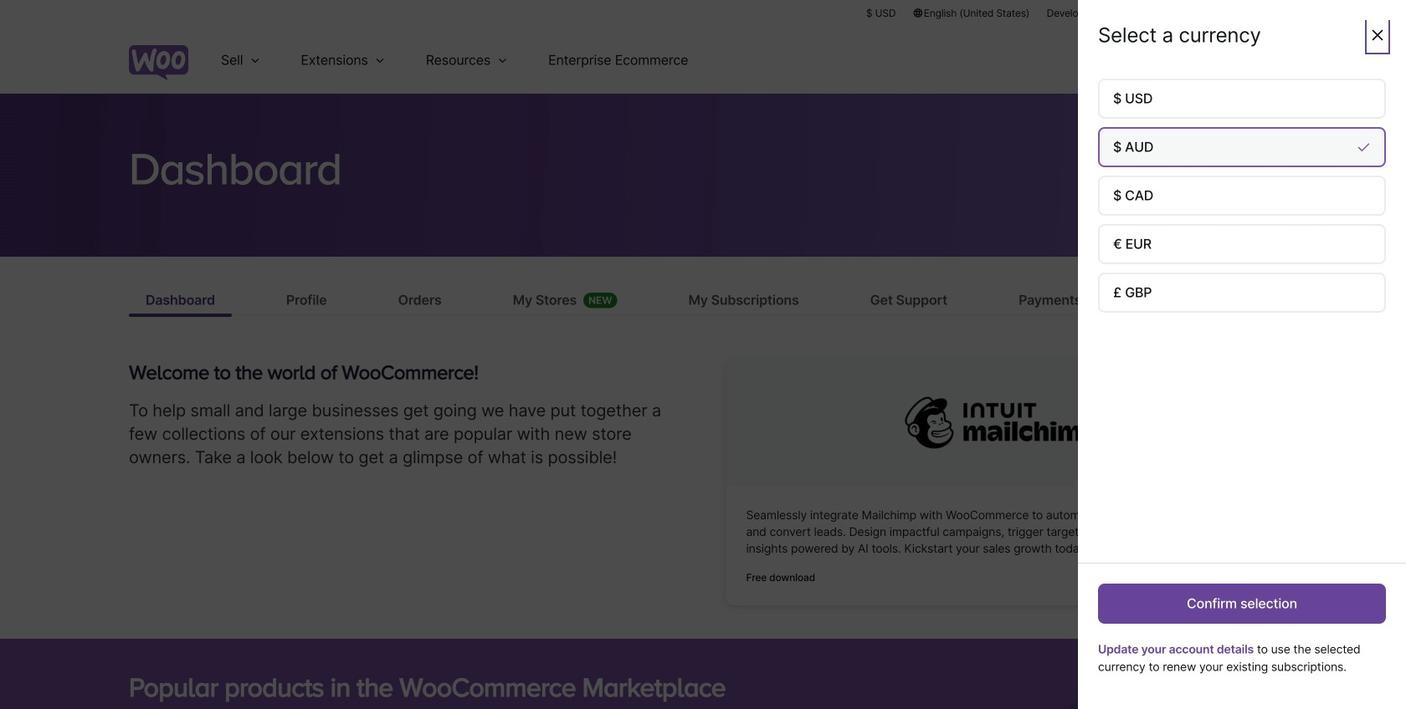 Task type: vqa. For each thing, say whether or not it's contained in the screenshot.
the Service navigation menu element
yes



Task type: locate. For each thing, give the bounding box(es) containing it.
open account menu image
[[1251, 47, 1277, 74]]

service navigation menu element
[[1178, 33, 1277, 87]]

search image
[[1208, 47, 1235, 74]]

close selector image
[[1370, 27, 1386, 44]]



